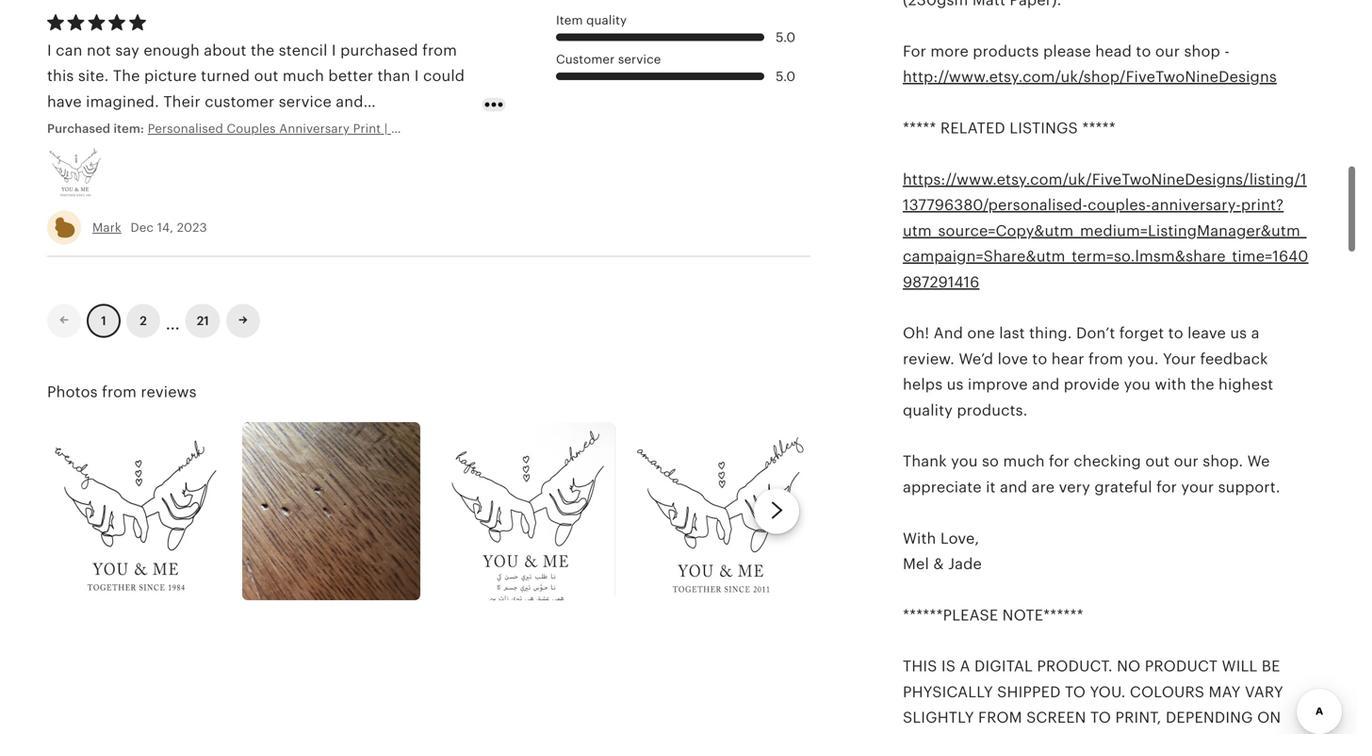 Task type: vqa. For each thing, say whether or not it's contained in the screenshot.
Get Something Special For Any Occasion! From Weddings To New Babies, Holidays To Housewarming Parties, Discover Gifts For Every Style And Every Budget.
no



Task type: locate. For each thing, give the bounding box(es) containing it.
our inside thank you so much for checking out our shop. we appreciate it and are very grateful for your support.
[[1174, 453, 1199, 470]]

0 vertical spatial from
[[422, 42, 457, 59]]

5.0
[[776, 30, 795, 45], [776, 69, 795, 84]]

1 horizontal spatial *****
[[1082, 120, 1116, 137]]

and up consider
[[336, 93, 363, 110]]

i right than
[[414, 67, 419, 84]]

1 horizontal spatial from
[[422, 42, 457, 59]]

2 horizontal spatial i
[[414, 67, 419, 84]]

0 vertical spatial much
[[283, 67, 324, 84]]

1 vertical spatial us
[[947, 376, 964, 393]]

0 vertical spatial service
[[618, 52, 661, 67]]

0 horizontal spatial and
[[336, 93, 363, 110]]

print?
[[1241, 197, 1284, 214]]

you left "so"
[[951, 453, 978, 470]]

photos from reviews
[[47, 384, 197, 401]]

mark link
[[92, 221, 121, 235]]

1 vertical spatial much
[[1003, 453, 1045, 470]]

out up customer
[[254, 67, 278, 84]]

from up could in the left of the page
[[422, 42, 457, 59]]

5.0 for customer service
[[776, 69, 795, 84]]

the inside the i can not say enough about the stencil i purchased from this site. the picture turned out much better than i could have imagined. their customer service and communication is wonderful. please consider ordering something special for yourself 🙋👀
[[251, 42, 275, 59]]

0 vertical spatial us
[[1230, 325, 1247, 342]]

feedback
[[1200, 350, 1268, 367]]

0 horizontal spatial quality
[[586, 13, 627, 27]]

you inside thank you so much for checking out our shop. we appreciate it and are very grateful for your support.
[[951, 453, 978, 470]]

1 horizontal spatial out
[[1145, 453, 1170, 470]]

service
[[618, 52, 661, 67], [279, 93, 332, 110]]

0 vertical spatial to
[[1065, 684, 1086, 701]]

very
[[1059, 479, 1090, 496]]

from
[[422, 42, 457, 59], [1088, 350, 1123, 367], [102, 384, 137, 401]]

you
[[1124, 376, 1151, 393], [951, 453, 978, 470]]

1 horizontal spatial to
[[1090, 709, 1111, 726]]

it
[[986, 479, 996, 496]]

note******
[[1002, 607, 1084, 624]]

0 horizontal spatial service
[[279, 93, 332, 110]]

to right love
[[1032, 350, 1047, 367]]

our inside for more products please head to our shop - http://www.etsy.com/uk/shop/fivetwoninedesigns
[[1155, 43, 1180, 60]]

0 vertical spatial 5.0
[[776, 30, 795, 45]]

1 vertical spatial service
[[279, 93, 332, 110]]

1 vertical spatial quality
[[903, 402, 953, 419]]

1 vertical spatial to
[[1090, 709, 1111, 726]]

listings
[[1010, 120, 1078, 137]]

for more products please head to our shop - http://www.etsy.com/uk/shop/fivetwoninedesigns
[[903, 43, 1277, 86]]

0 vertical spatial our
[[1155, 43, 1180, 60]]

the right about
[[251, 42, 275, 59]]

1 vertical spatial out
[[1145, 453, 1170, 470]]

0 horizontal spatial *****
[[903, 120, 936, 137]]

0 horizontal spatial to
[[1032, 350, 1047, 367]]

service up "please" on the left top of the page
[[279, 93, 332, 110]]

1 horizontal spatial much
[[1003, 453, 1045, 470]]

from down don't
[[1088, 350, 1123, 367]]

screen
[[1026, 709, 1086, 726]]

2 vertical spatial and
[[1000, 479, 1027, 496]]

https://www.etsy.com/uk/fivetwoninedesigns/listing/1 137796380/personalised-couples-anniversary-print? utm_source=copy&utm_medium=listingmanager&utm_ campaign=share&utm_term=so.lmsm&share_time=1640 987291416
[[903, 171, 1309, 291]]

much up are
[[1003, 453, 1045, 470]]

service right "customer"
[[618, 52, 661, 67]]

quality down "helps"
[[903, 402, 953, 419]]

and right it
[[1000, 479, 1027, 496]]

the right with
[[1191, 376, 1214, 393]]

1 vertical spatial you
[[951, 453, 978, 470]]

1 vertical spatial the
[[1191, 376, 1214, 393]]

out inside the i can not say enough about the stencil i purchased from this site. the picture turned out much better than i could have imagined. their customer service and communication is wonderful. please consider ordering something special for yourself 🙋👀
[[254, 67, 278, 84]]

digital
[[974, 658, 1033, 675]]

and inside the i can not say enough about the stencil i purchased from this site. the picture turned out much better than i could have imagined. their customer service and communication is wonderful. please consider ordering something special for yourself 🙋👀
[[336, 93, 363, 110]]

to
[[1136, 43, 1151, 60], [1168, 325, 1183, 342], [1032, 350, 1047, 367]]

you.
[[1090, 684, 1126, 701]]

i left the can
[[47, 42, 52, 59]]

customer
[[205, 93, 275, 110]]

out
[[254, 67, 278, 84], [1145, 453, 1170, 470]]

******please
[[903, 607, 998, 624]]

last
[[999, 325, 1025, 342]]

have
[[47, 93, 82, 110]]

their
[[163, 93, 201, 110]]

0 vertical spatial out
[[254, 67, 278, 84]]

14,
[[157, 221, 173, 235]]

please
[[1043, 43, 1091, 60]]

0 horizontal spatial for
[[186, 144, 206, 161]]

-
[[1224, 43, 1230, 60]]

out up grateful at the right of the page
[[1145, 453, 1170, 470]]

0 vertical spatial for
[[186, 144, 206, 161]]

0 horizontal spatial from
[[102, 384, 137, 401]]

from right photos on the bottom of the page
[[102, 384, 137, 401]]

for inside the i can not say enough about the stencil i purchased from this site. the picture turned out much better than i could have imagined. their customer service and communication is wonderful. please consider ordering something special for yourself 🙋👀
[[186, 144, 206, 161]]

checking
[[1074, 453, 1141, 470]]

0 vertical spatial to
[[1136, 43, 1151, 60]]

1 vertical spatial our
[[1174, 453, 1199, 470]]

turned
[[201, 67, 250, 84]]

0 vertical spatial the
[[251, 42, 275, 59]]

our
[[1155, 43, 1180, 60], [1174, 453, 1199, 470]]

we'd
[[959, 350, 993, 367]]

2 horizontal spatial for
[[1156, 479, 1177, 496]]

to inside for more products please head to our shop - http://www.etsy.com/uk/shop/fivetwoninedesigns
[[1136, 43, 1151, 60]]

1 vertical spatial and
[[1032, 376, 1060, 393]]

1 horizontal spatial for
[[1049, 453, 1070, 470]]

1 ***** from the left
[[903, 120, 936, 137]]

🙋👀
[[274, 144, 304, 161]]

…
[[166, 307, 180, 335]]

physically
[[903, 684, 993, 701]]

0 horizontal spatial you
[[951, 453, 978, 470]]

purchased
[[47, 122, 110, 136]]

2 ***** from the left
[[1082, 120, 1116, 137]]

product
[[1145, 658, 1218, 675]]

to down you.
[[1090, 709, 1111, 726]]

to up your
[[1168, 325, 1183, 342]]

0 vertical spatial and
[[336, 93, 363, 110]]

service inside the i can not say enough about the stencil i purchased from this site. the picture turned out much better than i could have imagined. their customer service and communication is wonderful. please consider ordering something special for yourself 🙋👀
[[279, 93, 332, 110]]

out inside thank you so much for checking out our shop. we appreciate it and are very grateful for your support.
[[1145, 453, 1170, 470]]

products
[[973, 43, 1039, 60]]

1 vertical spatial to
[[1168, 325, 1183, 342]]

2 horizontal spatial from
[[1088, 350, 1123, 367]]

for left your
[[1156, 479, 1177, 496]]

item:
[[114, 122, 144, 136]]

helps
[[903, 376, 943, 393]]

1 vertical spatial 5.0
[[776, 69, 795, 84]]

i up better
[[332, 42, 336, 59]]

0 horizontal spatial the
[[251, 42, 275, 59]]

can
[[56, 42, 83, 59]]

us left a
[[1230, 325, 1247, 342]]

customer service
[[556, 52, 661, 67]]

from inside "oh! and one last thing. don't forget to leave us a review. we'd love to hear from you. your feedback helps us improve and provide you with the highest quality products."
[[1088, 350, 1123, 367]]

to down product.
[[1065, 684, 1086, 701]]

view details of this review photo by mark image
[[47, 143, 104, 199]]

to right head
[[1136, 43, 1151, 60]]

2 vertical spatial to
[[1032, 350, 1047, 367]]

slightly
[[903, 709, 974, 726]]

2
[[140, 314, 147, 328]]

https://www.etsy.com/uk/fivetwoninedesigns/listing/1
[[903, 171, 1307, 188]]

for
[[186, 144, 206, 161], [1049, 453, 1070, 470], [1156, 479, 1177, 496]]

shop
[[1184, 43, 1220, 60]]

leave
[[1188, 325, 1226, 342]]

1 vertical spatial for
[[1049, 453, 1070, 470]]

for up very
[[1049, 453, 1070, 470]]

products.
[[957, 402, 1028, 419]]

picture
[[144, 67, 197, 84]]

0 horizontal spatial much
[[283, 67, 324, 84]]

1 5.0 from the top
[[776, 30, 795, 45]]

1 horizontal spatial the
[[1191, 376, 1214, 393]]

item
[[556, 13, 583, 27]]

for down wonderful.
[[186, 144, 206, 161]]

1 horizontal spatial you
[[1124, 376, 1151, 393]]

2 horizontal spatial to
[[1168, 325, 1183, 342]]

you down you. at the right of page
[[1124, 376, 1151, 393]]

2 5.0 from the top
[[776, 69, 795, 84]]

2 vertical spatial from
[[102, 384, 137, 401]]

our up your
[[1174, 453, 1199, 470]]

***** up https://www.etsy.com/uk/fivetwoninedesigns/listing/1
[[1082, 120, 1116, 137]]

may
[[1209, 684, 1241, 701]]

much down stencil
[[283, 67, 324, 84]]

quality right 'item'
[[586, 13, 627, 27]]

0 horizontal spatial out
[[254, 67, 278, 84]]

to
[[1065, 684, 1086, 701], [1090, 709, 1111, 726]]

hear
[[1052, 350, 1084, 367]]

1 vertical spatial from
[[1088, 350, 1123, 367]]

***** related listings *****
[[903, 120, 1116, 137]]

item quality
[[556, 13, 627, 27]]

you.
[[1127, 350, 1159, 367]]

and down 'hear' on the right of the page
[[1032, 376, 1060, 393]]

1 horizontal spatial to
[[1136, 43, 1151, 60]]

this is a digital product. no product will be physically shipped to you. colours may vary slightly from screen to print, depending 
[[903, 658, 1283, 734]]

from inside the i can not say enough about the stencil i purchased from this site. the picture turned out much better than i could have imagined. their customer service and communication is wonderful. please consider ordering something special for yourself 🙋👀
[[422, 42, 457, 59]]

ordering
[[386, 119, 449, 136]]

2 horizontal spatial and
[[1032, 376, 1060, 393]]

us right "helps"
[[947, 376, 964, 393]]

say
[[115, 42, 139, 59]]

0 horizontal spatial to
[[1065, 684, 1086, 701]]

the
[[251, 42, 275, 59], [1191, 376, 1214, 393]]

1 horizontal spatial quality
[[903, 402, 953, 419]]

***** left related
[[903, 120, 936, 137]]

0 vertical spatial you
[[1124, 376, 1151, 393]]

more
[[931, 43, 969, 60]]

http://www.etsy.com/uk/shop/fivetwoninedesigns
[[903, 69, 1277, 86]]

imagined.
[[86, 93, 159, 110]]

1 horizontal spatial service
[[618, 52, 661, 67]]

1 horizontal spatial and
[[1000, 479, 1027, 496]]

wonderful.
[[182, 119, 262, 136]]

grateful
[[1095, 479, 1152, 496]]

our left shop
[[1155, 43, 1180, 60]]

21 link
[[185, 304, 220, 338]]

much
[[283, 67, 324, 84], [1003, 453, 1045, 470]]

this
[[903, 658, 937, 675]]



Task type: describe. For each thing, give the bounding box(es) containing it.
******please note******
[[903, 607, 1084, 624]]

1
[[101, 314, 106, 328]]

a
[[960, 658, 970, 675]]

0 horizontal spatial us
[[947, 376, 964, 393]]

much inside thank you so much for checking out our shop. we appreciate it and are very grateful for your support.
[[1003, 453, 1045, 470]]

couples-
[[1088, 197, 1151, 214]]

head
[[1095, 43, 1132, 60]]

customer
[[556, 52, 615, 67]]

forget
[[1119, 325, 1164, 342]]

vary
[[1245, 684, 1283, 701]]

about
[[204, 42, 246, 59]]

enough
[[144, 42, 200, 59]]

21
[[197, 314, 209, 328]]

purchased item:
[[47, 122, 148, 136]]

support.
[[1218, 479, 1280, 496]]

not
[[87, 42, 111, 59]]

0 horizontal spatial i
[[47, 42, 52, 59]]

thing.
[[1029, 325, 1072, 342]]

987291416
[[903, 274, 980, 291]]

please
[[266, 119, 313, 136]]

utm_source=copy&utm_medium=listingmanager&utm_
[[903, 222, 1307, 239]]

shop.
[[1203, 453, 1243, 470]]

a
[[1251, 325, 1260, 342]]

your
[[1181, 479, 1214, 496]]

love
[[998, 350, 1028, 367]]

be
[[1262, 658, 1280, 675]]

quality inside "oh! and one last thing. don't forget to leave us a review. we'd love to hear from you. your feedback helps us improve and provide you with the highest quality products."
[[903, 402, 953, 419]]

love,
[[940, 530, 979, 547]]

provide
[[1064, 376, 1120, 393]]

is
[[167, 119, 178, 136]]

the inside "oh! and one last thing. don't forget to leave us a review. we'd love to hear from you. your feedback helps us improve and provide you with the highest quality products."
[[1191, 376, 1214, 393]]

no
[[1117, 658, 1141, 675]]

yourself
[[210, 144, 269, 161]]

0 vertical spatial quality
[[586, 13, 627, 27]]

1 horizontal spatial us
[[1230, 325, 1247, 342]]

and inside "oh! and one last thing. don't forget to leave us a review. we'd love to hear from you. your feedback helps us improve and provide you with the highest quality products."
[[1032, 376, 1060, 393]]

this
[[47, 67, 74, 84]]

stencil
[[279, 42, 328, 59]]

1 horizontal spatial i
[[332, 42, 336, 59]]

one
[[967, 325, 995, 342]]

dec
[[130, 221, 154, 235]]

2 vertical spatial for
[[1156, 479, 1177, 496]]

mel
[[903, 556, 929, 572]]

1 link
[[87, 304, 121, 338]]

don't
[[1076, 325, 1115, 342]]

your
[[1163, 350, 1196, 367]]

product.
[[1037, 658, 1113, 675]]

137796380/personalised-
[[903, 197, 1088, 214]]

is
[[941, 658, 956, 675]]

and inside thank you so much for checking out our shop. we appreciate it and are very grateful for your support.
[[1000, 479, 1027, 496]]

photos
[[47, 384, 98, 401]]

5.0 for item quality
[[776, 30, 795, 45]]

2023
[[177, 221, 207, 235]]

oh!
[[903, 325, 929, 342]]

and
[[934, 325, 963, 342]]

than
[[377, 67, 410, 84]]

with love, mel & jade
[[903, 530, 982, 572]]

for
[[903, 43, 926, 60]]

print,
[[1115, 709, 1162, 726]]

you inside "oh! and one last thing. don't forget to leave us a review. we'd love to hear from you. your feedback helps us improve and provide you with the highest quality products."
[[1124, 376, 1151, 393]]

colours
[[1130, 684, 1205, 701]]

anniversary-
[[1151, 197, 1241, 214]]

better
[[328, 67, 373, 84]]

reviews
[[141, 384, 197, 401]]

much inside the i can not say enough about the stencil i purchased from this site. the picture turned out much better than i could have imagined. their customer service and communication is wonderful. please consider ordering something special for yourself 🙋👀
[[283, 67, 324, 84]]

2 link
[[126, 304, 160, 338]]

we
[[1247, 453, 1270, 470]]

depending
[[1166, 709, 1253, 726]]

thank
[[903, 453, 947, 470]]

so
[[982, 453, 999, 470]]

&
[[933, 556, 944, 572]]

http://www.etsy.com/uk/shop/fivetwoninedesigns link
[[903, 69, 1277, 86]]

with
[[903, 530, 936, 547]]

with
[[1155, 376, 1186, 393]]

improve
[[968, 376, 1028, 393]]

shipped
[[997, 684, 1061, 701]]

consider
[[317, 119, 382, 136]]

highest
[[1219, 376, 1273, 393]]

are
[[1032, 479, 1055, 496]]

jade
[[948, 556, 982, 572]]

special
[[130, 144, 182, 161]]



